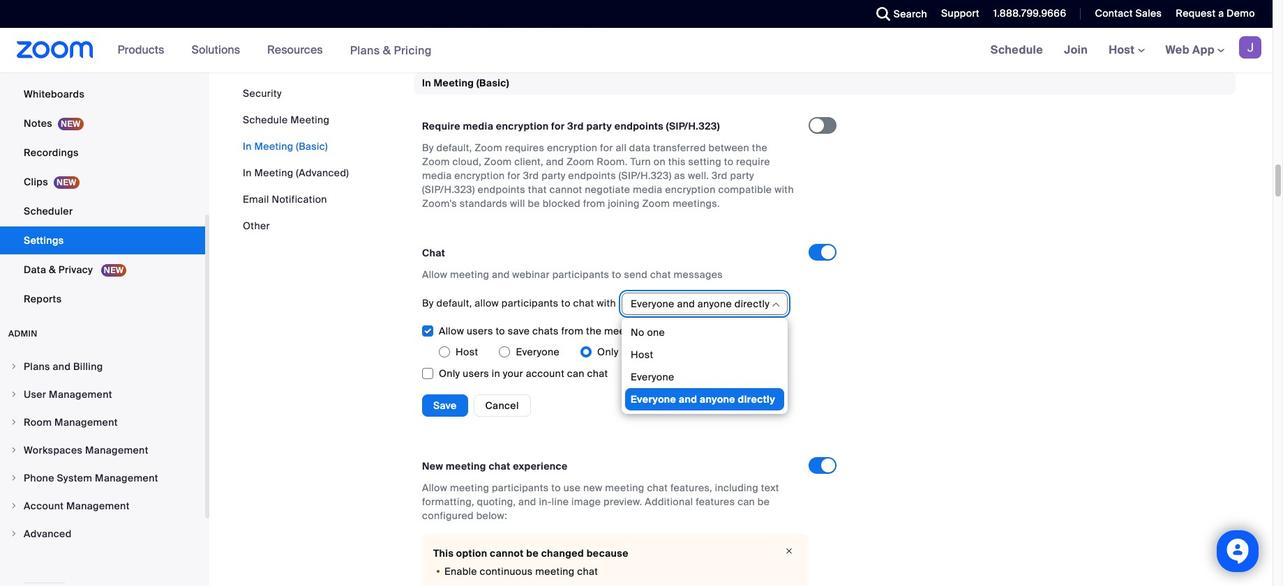 Task type: locate. For each thing, give the bounding box(es) containing it.
allow users to save chats from the meeting
[[439, 325, 644, 338]]

0 horizontal spatial plans
[[24, 361, 50, 373]]

management down room management menu item on the left of page
[[85, 445, 148, 457]]

1 vertical spatial in
[[243, 140, 252, 153]]

meeting up formatting, at the bottom left of page
[[450, 482, 489, 495]]

2 vertical spatial users
[[463, 368, 489, 380]]

time
[[725, 7, 746, 19]]

cannot inside this option cannot be changed because enable continuous meeting chat
[[490, 548, 524, 560]]

2 horizontal spatial 3rd
[[712, 170, 728, 182]]

cannot up blocked
[[550, 183, 582, 196]]

meeting down the schedule meeting
[[254, 140, 294, 153]]

cancel
[[485, 400, 519, 412]]

chat right send
[[650, 269, 671, 281]]

0 horizontal spatial cannot
[[490, 548, 524, 560]]

0 vertical spatial from
[[583, 197, 605, 210]]

new meeting chat experience
[[422, 461, 568, 473]]

1 vertical spatial with
[[597, 297, 616, 310]]

below:
[[476, 510, 507, 523]]

1 vertical spatial in
[[650, 346, 659, 359]]

3 right image from the top
[[10, 447, 18, 455]]

participants inside allow meeting participants to use new meeting chat features, including text formatting, quoting, and in-line image preview. additional features can be configured below:
[[492, 482, 549, 495]]

demo
[[1227, 7, 1256, 20]]

resources button
[[267, 28, 329, 73]]

data & privacy link
[[0, 256, 205, 284]]

quoting,
[[477, 496, 516, 509]]

2 horizontal spatial host
[[1109, 43, 1138, 57]]

with right "compatible"
[[775, 183, 794, 196]]

encryption up requires on the left top of the page
[[496, 120, 549, 133]]

notification
[[504, 7, 558, 19]]

1 vertical spatial cannot
[[490, 548, 524, 560]]

1 vertical spatial plans
[[24, 361, 50, 373]]

right image inside the workspaces management menu item
[[10, 447, 18, 455]]

party
[[587, 120, 612, 133], [542, 170, 566, 182], [730, 170, 754, 182]]

0 vertical spatial directly
[[735, 298, 770, 310]]

0 vertical spatial endpoints
[[615, 120, 664, 133]]

0 horizontal spatial 3rd
[[523, 170, 539, 182]]

email
[[243, 193, 269, 206]]

allow users to save chats from the meeting option group
[[439, 341, 809, 364]]

in up cancel
[[492, 368, 500, 380]]

0 horizontal spatial account
[[526, 368, 565, 380]]

2 horizontal spatial party
[[730, 170, 754, 182]]

account down everyone and anyone directly popup button
[[684, 346, 723, 359]]

the down the 'desktop'
[[488, 21, 503, 33]]

schedule down 1.888.799.9666 at the right top of page
[[991, 43, 1043, 57]]

default,
[[437, 142, 472, 154], [437, 297, 472, 310]]

can down allow users to save chats from the meeting option group
[[567, 368, 585, 380]]

2 right image from the top
[[10, 391, 18, 399]]

1 vertical spatial in meeting (basic)
[[243, 140, 328, 153]]

on
[[654, 156, 666, 168]]

1 horizontal spatial account
[[684, 346, 723, 359]]

your down one
[[661, 346, 682, 359]]

0 vertical spatial can
[[749, 7, 766, 19]]

endpoints up the will
[[478, 183, 526, 196]]

right image left advanced
[[10, 530, 18, 539]]

by default, zoom requires encryption for all data transferred between the zoom cloud, zoom client, and zoom room. turn on this setting to require media encryption for 3rd party endpoints (sip/h.323) as well.  3rd party (sip/h.323) endpoints that cannot negotiate media encryption compatible with zoom's standards will be blocked from joining zoom meetings.
[[422, 142, 794, 210]]

1 vertical spatial the
[[752, 142, 768, 154]]

0 vertical spatial right image
[[10, 419, 18, 427]]

list box inside in meeting (basic) 'element'
[[625, 322, 785, 411]]

phone system management
[[24, 472, 158, 485]]

save
[[508, 325, 530, 338]]

0 horizontal spatial only
[[439, 368, 460, 380]]

this
[[433, 548, 454, 560]]

image
[[572, 496, 601, 509]]

be inside allow meeting participants to use new meeting chat features, including text formatting, quoting, and in-line image preview. additional features can be configured below:
[[758, 496, 770, 509]]

1 vertical spatial right image
[[10, 475, 18, 483]]

setting
[[689, 156, 722, 168]]

plans up user
[[24, 361, 50, 373]]

cannot inside 'by default, zoom requires encryption for all data transferred between the zoom cloud, zoom client, and zoom room. turn on this setting to require media encryption for 3rd party endpoints (sip/h.323) as well.  3rd party (sip/h.323) endpoints that cannot negotiate media encryption compatible with zoom's standards will be blocked from joining zoom meetings.'
[[550, 183, 582, 196]]

management inside the workspaces management menu item
[[85, 445, 148, 457]]

0 vertical spatial cannot
[[550, 183, 582, 196]]

that
[[528, 183, 547, 196]]

with
[[775, 183, 794, 196], [597, 297, 616, 310]]

management inside user management "menu item"
[[49, 389, 112, 401]]

products
[[118, 43, 164, 57]]

right image left account
[[10, 502, 18, 511]]

4 right image from the top
[[10, 530, 18, 539]]

configured down formatting, at the bottom left of page
[[422, 510, 474, 523]]

1 vertical spatial by
[[422, 297, 434, 310]]

to up line
[[552, 482, 561, 495]]

1 horizontal spatial media
[[463, 120, 494, 133]]

right image inside the advanced menu item
[[10, 530, 18, 539]]

host inside meetings navigation
[[1109, 43, 1138, 57]]

(sip/h.323) down the turn
[[619, 170, 672, 182]]

users
[[467, 325, 493, 338], [621, 346, 648, 359], [463, 368, 489, 380]]

everyone and anyone directly down only users in your account
[[631, 394, 776, 406]]

configured down receive
[[422, 21, 474, 33]]

settings link
[[0, 227, 205, 255]]

one
[[647, 327, 665, 339]]

billing
[[73, 361, 103, 373]]

management up "account management" menu item
[[95, 472, 158, 485]]

0 vertical spatial users
[[467, 325, 493, 338]]

to down allow meeting and webinar participants to send chat messages
[[561, 297, 571, 310]]

2 horizontal spatial media
[[633, 183, 663, 196]]

in meeting (basic) down the schedule meeting
[[243, 140, 328, 153]]

whiteboards
[[24, 88, 85, 100]]

the
[[488, 21, 503, 33], [752, 142, 768, 154], [586, 325, 602, 338]]

1 horizontal spatial in meeting (basic)
[[422, 77, 509, 90]]

by down chat
[[422, 297, 434, 310]]

0 vertical spatial in meeting (basic)
[[422, 77, 509, 90]]

and left billing
[[53, 361, 71, 373]]

2 vertical spatial in
[[492, 368, 500, 380]]

the inside 'by default, zoom requires encryption for all data transferred between the zoom cloud, zoom client, and zoom room. turn on this setting to require media encryption for 3rd party endpoints (sip/h.323) as well.  3rd party (sip/h.323) endpoints that cannot negotiate media encryption compatible with zoom's standards will be blocked from joining zoom meetings.'
[[752, 142, 768, 154]]

the inside receive desktop notification for upcoming meetings. reminder time can be configured in the zoom desktop client.
[[488, 21, 503, 33]]

& for privacy
[[49, 264, 56, 276]]

meeting up email notification link
[[254, 167, 294, 179]]

everyone
[[631, 298, 675, 310], [516, 346, 560, 359], [631, 371, 675, 384], [631, 394, 677, 406]]

in down the 'desktop'
[[476, 21, 485, 33]]

right image left phone
[[10, 475, 18, 483]]

2 configured from the top
[[422, 510, 474, 523]]

be right time
[[769, 7, 781, 19]]

list box
[[625, 322, 785, 411]]

1 horizontal spatial only
[[597, 346, 619, 359]]

meeting inside this option cannot be changed because enable continuous meeting chat
[[536, 566, 575, 578]]

meeting up allow users to save chats from the meeting option group
[[604, 325, 644, 338]]

schedule inside meetings navigation
[[991, 43, 1043, 57]]

(sip/h.323) up transferred
[[666, 120, 720, 133]]

chat
[[422, 247, 445, 260]]

0 vertical spatial by
[[422, 142, 434, 154]]

1 default, from the top
[[437, 142, 472, 154]]

1 horizontal spatial cannot
[[550, 183, 582, 196]]

the up allow users to save chats from the meeting option group
[[586, 325, 602, 338]]

meeting for the in meeting (basic) link
[[254, 140, 294, 153]]

schedule for schedule
[[991, 43, 1043, 57]]

joining
[[608, 197, 640, 210]]

banner
[[0, 28, 1273, 73]]

2 vertical spatial allow
[[422, 482, 447, 495]]

anyone
[[698, 298, 732, 310], [700, 394, 736, 406]]

allow down chat
[[422, 269, 447, 281]]

1 horizontal spatial with
[[775, 183, 794, 196]]

default, inside 'by default, zoom requires encryption for all data transferred between the zoom cloud, zoom client, and zoom room. turn on this setting to require media encryption for 3rd party endpoints (sip/h.323) as well.  3rd party (sip/h.323) endpoints that cannot negotiate media encryption compatible with zoom's standards will be blocked from joining zoom meetings.'
[[437, 142, 472, 154]]

request a demo link
[[1166, 0, 1273, 28], [1176, 7, 1256, 20]]

right image inside plans and billing menu item
[[10, 363, 18, 371]]

by for by default, zoom requires encryption for all data transferred between the zoom cloud, zoom client, and zoom room. turn on this setting to require media encryption for 3rd party endpoints (sip/h.323) as well.  3rd party (sip/h.323) endpoints that cannot negotiate media encryption compatible with zoom's standards will be blocked from joining zoom meetings.
[[422, 142, 434, 154]]

right image down admin
[[10, 363, 18, 371]]

everyone inside everyone and anyone directly popup button
[[631, 298, 675, 310]]

room management menu item
[[0, 410, 205, 436]]

be down that
[[528, 197, 540, 210]]

zoom's
[[422, 197, 457, 210]]

plans for plans and billing
[[24, 361, 50, 373]]

standards
[[460, 197, 508, 210]]

1 vertical spatial &
[[49, 264, 56, 276]]

blocked
[[543, 197, 581, 210]]

cannot up continuous
[[490, 548, 524, 560]]

allow meeting participants to use new meeting chat features, including text formatting, quoting, and in-line image preview. additional features can be configured below:
[[422, 482, 779, 523]]

your up cancel
[[503, 368, 523, 380]]

endpoints up data
[[615, 120, 664, 133]]

users down no
[[621, 346, 648, 359]]

host down no
[[631, 349, 654, 361]]

require
[[422, 120, 461, 133]]

0 vertical spatial account
[[684, 346, 723, 359]]

& left pricing
[[383, 43, 391, 58]]

can inside allow meeting participants to use new meeting chat features, including text formatting, quoting, and in-line image preview. additional features can be configured below:
[[738, 496, 755, 509]]

0 horizontal spatial &
[[49, 264, 56, 276]]

1 configured from the top
[[422, 21, 474, 33]]

management
[[49, 389, 112, 401], [54, 417, 118, 429], [85, 445, 148, 457], [95, 472, 158, 485], [66, 500, 130, 513]]

user management menu item
[[0, 382, 205, 408]]

only inside allow users to save chats from the meeting option group
[[597, 346, 619, 359]]

0 vertical spatial with
[[775, 183, 794, 196]]

plans inside product information navigation
[[350, 43, 380, 58]]

schedule
[[991, 43, 1043, 57], [243, 114, 288, 126]]

encryption down 'require media encryption for 3rd party endpoints (sip/h.323)'
[[547, 142, 598, 154]]

account for only users in your account can chat
[[526, 368, 565, 380]]

1 vertical spatial your
[[503, 368, 523, 380]]

in meeting (advanced) link
[[243, 167, 349, 179]]

security link
[[243, 87, 282, 100]]

whiteboards link
[[0, 80, 205, 108]]

zoom down requires on the left top of the page
[[484, 156, 512, 168]]

in inside receive desktop notification for upcoming meetings. reminder time can be configured in the zoom desktop client.
[[476, 21, 485, 33]]

0 vertical spatial in
[[476, 21, 485, 33]]

zoom inside receive desktop notification for upcoming meetings. reminder time can be configured in the zoom desktop client.
[[506, 21, 533, 33]]

account down chats
[[526, 368, 565, 380]]

0 horizontal spatial host
[[456, 346, 478, 359]]

right image inside user management "menu item"
[[10, 391, 18, 399]]

1 vertical spatial (sip/h.323)
[[619, 170, 672, 182]]

0 horizontal spatial in
[[476, 21, 485, 33]]

management up workspaces management
[[54, 417, 118, 429]]

to inside allow meeting participants to use new meeting chat features, including text formatting, quoting, and in-line image preview. additional features can be configured below:
[[552, 482, 561, 495]]

0 horizontal spatial schedule
[[243, 114, 288, 126]]

participants down the 'webinar'
[[502, 297, 559, 310]]

additional
[[645, 496, 693, 509]]

and left the 'webinar'
[[492, 269, 510, 281]]

party up "compatible"
[[730, 170, 754, 182]]

meetings. left reminder at the top of the page
[[626, 7, 674, 19]]

0 vertical spatial &
[[383, 43, 391, 58]]

encryption
[[496, 120, 549, 133], [547, 142, 598, 154], [454, 170, 505, 182], [665, 183, 716, 196]]

0 horizontal spatial in meeting (basic)
[[243, 140, 328, 153]]

2 horizontal spatial the
[[752, 142, 768, 154]]

1 vertical spatial only
[[439, 368, 460, 380]]

everyone and anyone directly inside list box
[[631, 394, 776, 406]]

& for pricing
[[383, 43, 391, 58]]

0 horizontal spatial the
[[488, 21, 503, 33]]

save button
[[422, 395, 468, 417]]

right image for room management
[[10, 419, 18, 427]]

1 vertical spatial meetings.
[[673, 197, 720, 210]]

0 vertical spatial anyone
[[698, 298, 732, 310]]

1 horizontal spatial the
[[586, 325, 602, 338]]

account inside allow users to save chats from the meeting option group
[[684, 346, 723, 359]]

in inside option group
[[650, 346, 659, 359]]

participants right the 'webinar'
[[553, 269, 610, 281]]

0 vertical spatial allow
[[422, 269, 447, 281]]

recordings link
[[0, 139, 205, 167]]

1 vertical spatial (basic)
[[296, 140, 328, 153]]

media up zoom's
[[422, 170, 452, 182]]

1 vertical spatial users
[[621, 346, 648, 359]]

receive
[[422, 7, 460, 19]]

users inside option group
[[621, 346, 648, 359]]

allow inside allow meeting participants to use new meeting chat features, including text formatting, quoting, and in-line image preview. additional features can be configured below:
[[422, 482, 447, 495]]

participants
[[553, 269, 610, 281], [502, 297, 559, 310], [492, 482, 549, 495]]

0 vertical spatial configured
[[422, 21, 474, 33]]

0 vertical spatial in
[[422, 77, 431, 90]]

and right "client,"
[[546, 156, 564, 168]]

meeting for schedule meeting link
[[290, 114, 330, 126]]

1 horizontal spatial (basic)
[[477, 77, 509, 90]]

in up email
[[243, 167, 252, 179]]

plans
[[350, 43, 380, 58], [24, 361, 50, 373]]

and left the in- on the left of page
[[519, 496, 536, 509]]

allow for allow meeting participants to use new meeting chat features, including text formatting, quoting, and in-line image preview. additional features can be configured below:
[[422, 482, 447, 495]]

endpoints
[[615, 120, 664, 133], [568, 170, 616, 182], [478, 183, 526, 196]]

only users in your account can chat
[[439, 368, 608, 380]]

transferred
[[653, 142, 706, 154]]

everyone and anyone directly down messages
[[631, 298, 770, 310]]

directly
[[735, 298, 770, 310], [738, 394, 776, 406]]

right image left user
[[10, 391, 18, 399]]

right image
[[10, 363, 18, 371], [10, 391, 18, 399], [10, 447, 18, 455], [10, 530, 18, 539]]

0 vertical spatial meetings.
[[626, 7, 674, 19]]

0 horizontal spatial with
[[597, 297, 616, 310]]

1 right image from the top
[[10, 363, 18, 371]]

can right time
[[749, 7, 766, 19]]

management inside room management menu item
[[54, 417, 118, 429]]

1 vertical spatial everyone and anyone directly
[[631, 394, 776, 406]]

option
[[456, 548, 488, 560]]

by down the require
[[422, 142, 434, 154]]

1 horizontal spatial party
[[587, 120, 612, 133]]

1 vertical spatial default,
[[437, 297, 472, 310]]

1 vertical spatial allow
[[439, 325, 464, 338]]

to
[[724, 156, 734, 168], [612, 269, 622, 281], [561, 297, 571, 310], [496, 325, 505, 338], [552, 482, 561, 495]]

in meeting (basic)
[[422, 77, 509, 90], [243, 140, 328, 153]]

1 horizontal spatial in
[[492, 368, 500, 380]]

and down messages
[[677, 298, 695, 310]]

management for workspaces management
[[85, 445, 148, 457]]

personal menu menu
[[0, 0, 205, 315]]

right image inside room management menu item
[[10, 419, 18, 427]]

0 horizontal spatial your
[[503, 368, 523, 380]]

phone system management menu item
[[0, 465, 205, 492]]

0 vertical spatial everyone and anyone directly
[[631, 298, 770, 310]]

your inside allow users to save chats from the meeting option group
[[661, 346, 682, 359]]

users for only users in your account can chat
[[463, 368, 489, 380]]

2 vertical spatial right image
[[10, 502, 18, 511]]

meeting inside in meeting (basic) 'element'
[[434, 77, 474, 90]]

1 vertical spatial configured
[[422, 510, 474, 523]]

0 vertical spatial (basic)
[[477, 77, 509, 90]]

data & privacy
[[24, 264, 95, 276]]

1 vertical spatial schedule
[[243, 114, 288, 126]]

right image
[[10, 419, 18, 427], [10, 475, 18, 483], [10, 502, 18, 511]]

0 vertical spatial the
[[488, 21, 503, 33]]

0 vertical spatial default,
[[437, 142, 472, 154]]

& inside personal menu menu
[[49, 264, 56, 276]]

(basic) inside 'element'
[[477, 77, 509, 90]]

participants up quoting,
[[492, 482, 549, 495]]

chat up the additional
[[647, 482, 668, 495]]

0 vertical spatial plans
[[350, 43, 380, 58]]

to left the "save"
[[496, 325, 505, 338]]

recordings
[[24, 147, 79, 159]]

as
[[674, 170, 685, 182]]

chat down the because
[[577, 566, 598, 578]]

account for only users in your account
[[684, 346, 723, 359]]

1 horizontal spatial your
[[661, 346, 682, 359]]

can down including
[[738, 496, 755, 509]]

2 everyone and anyone directly from the top
[[631, 394, 776, 406]]

1 horizontal spatial &
[[383, 43, 391, 58]]

media right the require
[[463, 120, 494, 133]]

0 vertical spatial your
[[661, 346, 682, 359]]

profile picture image
[[1239, 36, 1262, 59]]

endpoints up negotiate
[[568, 170, 616, 182]]

in for the in meeting (basic) link
[[243, 140, 252, 153]]

host button
[[1109, 43, 1145, 57]]

personal
[[24, 59, 66, 71]]

in down the schedule meeting
[[243, 140, 252, 153]]

support link
[[931, 0, 983, 28], [941, 7, 980, 20]]

allow for allow users to save chats from the meeting
[[439, 325, 464, 338]]

account
[[24, 500, 64, 513]]

in down one
[[650, 346, 659, 359]]

right image left 'workspaces'
[[10, 447, 18, 455]]

2 vertical spatial endpoints
[[478, 183, 526, 196]]

plans inside menu item
[[24, 361, 50, 373]]

1 horizontal spatial plans
[[350, 43, 380, 58]]

right image for user
[[10, 391, 18, 399]]

the up require
[[752, 142, 768, 154]]

workspaces management menu item
[[0, 438, 205, 464]]

from down negotiate
[[583, 197, 605, 210]]

will
[[510, 197, 525, 210]]

0 vertical spatial schedule
[[991, 43, 1043, 57]]

including
[[715, 482, 759, 495]]

& inside product information navigation
[[383, 43, 391, 58]]

security
[[243, 87, 282, 100]]

well.
[[688, 170, 709, 182]]

management inside "account management" menu item
[[66, 500, 130, 513]]

reports
[[24, 293, 62, 306]]

1 right image from the top
[[10, 419, 18, 427]]

party up "room."
[[587, 120, 612, 133]]

host down contact sales
[[1109, 43, 1138, 57]]

to down "between" on the right top of page
[[724, 156, 734, 168]]

email notification
[[243, 193, 327, 206]]

can inside receive desktop notification for upcoming meetings. reminder time can be configured in the zoom desktop client.
[[749, 7, 766, 19]]

notes
[[24, 117, 52, 130]]

2 by from the top
[[422, 297, 434, 310]]

0 vertical spatial only
[[597, 346, 619, 359]]

2 default, from the top
[[437, 297, 472, 310]]

2 right image from the top
[[10, 475, 18, 483]]

right image inside "account management" menu item
[[10, 502, 18, 511]]

plans left pricing
[[350, 43, 380, 58]]

anyone inside popup button
[[698, 298, 732, 310]]

users up cancel button
[[463, 368, 489, 380]]

workspaces management
[[24, 445, 148, 457]]

only for only users in your account
[[597, 346, 619, 359]]

be left changed
[[526, 548, 539, 560]]

by inside 'by default, zoom requires encryption for all data transferred between the zoom cloud, zoom client, and zoom room. turn on this setting to require media encryption for 3rd party endpoints (sip/h.323) as well.  3rd party (sip/h.323) endpoints that cannot negotiate media encryption compatible with zoom's standards will be blocked from joining zoom meetings.'
[[422, 142, 434, 154]]

1 by from the top
[[422, 142, 434, 154]]

with inside 'by default, zoom requires encryption for all data transferred between the zoom cloud, zoom client, and zoom room. turn on this setting to require media encryption for 3rd party endpoints (sip/h.323) as well.  3rd party (sip/h.323) endpoints that cannot negotiate media encryption compatible with zoom's standards will be blocked from joining zoom meetings.'
[[775, 183, 794, 196]]

party up that
[[542, 170, 566, 182]]

list box containing no one
[[625, 322, 785, 411]]

right image inside the phone system management menu item
[[10, 475, 18, 483]]

3 right image from the top
[[10, 502, 18, 511]]

users for allow users to save chats from the meeting
[[467, 325, 493, 338]]

no one
[[631, 327, 665, 339]]

allow up formatting, at the bottom left of page
[[422, 482, 447, 495]]

allow left the "save"
[[439, 325, 464, 338]]

join link
[[1054, 28, 1099, 73]]

schedule down security link at the top of page
[[243, 114, 288, 126]]

from inside 'by default, zoom requires encryption for all data transferred between the zoom cloud, zoom client, and zoom room. turn on this setting to require media encryption for 3rd party endpoints (sip/h.323) as well.  3rd party (sip/h.323) endpoints that cannot negotiate media encryption compatible with zoom's standards will be blocked from joining zoom meetings.'
[[583, 197, 605, 210]]

1.888.799.9666 button up the join
[[983, 0, 1070, 28]]

meetings.
[[626, 7, 674, 19], [673, 197, 720, 210]]

privacy
[[58, 264, 93, 276]]

2 vertical spatial participants
[[492, 482, 549, 495]]

1 horizontal spatial schedule
[[991, 43, 1043, 57]]

meetings. down the well.
[[673, 197, 720, 210]]

menu bar
[[243, 87, 349, 233]]

meeting up the require
[[434, 77, 474, 90]]

2 vertical spatial can
[[738, 496, 755, 509]]



Task type: vqa. For each thing, say whether or not it's contained in the screenshot.
the "Clips" 'LINK'
yes



Task type: describe. For each thing, give the bounding box(es) containing it.
right image for workspaces
[[10, 447, 18, 455]]

join
[[1064, 43, 1088, 57]]

require
[[736, 156, 770, 168]]

pricing
[[394, 43, 432, 58]]

management for account management
[[66, 500, 130, 513]]

settings
[[24, 234, 64, 247]]

in meeting (basic) link
[[243, 140, 328, 153]]

only for only users in your account can chat
[[439, 368, 460, 380]]

configured inside allow meeting participants to use new meeting chat features, including text formatting, quoting, and in-line image preview. additional features can be configured below:
[[422, 510, 474, 523]]

0 vertical spatial participants
[[553, 269, 610, 281]]

in for in meeting (advanced) link at the top of page
[[243, 167, 252, 179]]

host inside allow users to save chats from the meeting option group
[[456, 346, 478, 359]]

plans and billing
[[24, 361, 103, 373]]

1 vertical spatial participants
[[502, 297, 559, 310]]

schedule meeting
[[243, 114, 330, 126]]

right image for phone system management
[[10, 475, 18, 483]]

zoom logo image
[[17, 41, 93, 59]]

1 vertical spatial anyone
[[700, 394, 736, 406]]

web
[[1166, 43, 1190, 57]]

advanced
[[24, 528, 72, 541]]

and inside plans and billing menu item
[[53, 361, 71, 373]]

chat down allow users to save chats from the meeting option group
[[587, 368, 608, 380]]

default, for allow
[[437, 297, 472, 310]]

plans and billing menu item
[[0, 354, 205, 380]]

allow meeting and webinar participants to send chat messages
[[422, 269, 723, 281]]

client,
[[515, 156, 544, 168]]

room.
[[597, 156, 628, 168]]

in inside in meeting (basic) 'element'
[[422, 77, 431, 90]]

(advanced)
[[296, 167, 349, 179]]

in meeting (basic) element
[[414, 73, 1236, 587]]

0 horizontal spatial party
[[542, 170, 566, 182]]

1 horizontal spatial 3rd
[[567, 120, 584, 133]]

workspaces
[[24, 445, 83, 457]]

directly inside everyone and anyone directly popup button
[[735, 298, 770, 310]]

request
[[1176, 7, 1216, 20]]

chat inside allow meeting participants to use new meeting chat features, including text formatting, quoting, and in-line image preview. additional features can be configured below:
[[647, 482, 668, 495]]

room management
[[24, 417, 118, 429]]

side navigation navigation
[[0, 0, 209, 587]]

and inside allow meeting participants to use new meeting chat features, including text formatting, quoting, and in-line image preview. additional features can be configured below:
[[519, 496, 536, 509]]

search
[[894, 8, 928, 20]]

2 vertical spatial (sip/h.323)
[[422, 183, 475, 196]]

app
[[1193, 43, 1215, 57]]

messages
[[674, 269, 723, 281]]

meeting up allow
[[450, 269, 489, 281]]

users for only users in your account
[[621, 346, 648, 359]]

1 vertical spatial endpoints
[[568, 170, 616, 182]]

chats
[[533, 325, 559, 338]]

meetings. inside 'by default, zoom requires encryption for all data transferred between the zoom cloud, zoom client, and zoom room. turn on this setting to require media encryption for 3rd party endpoints (sip/h.323) as well.  3rd party (sip/h.323) endpoints that cannot negotiate media encryption compatible with zoom's standards will be blocked from joining zoom meetings.'
[[673, 197, 720, 210]]

chat down allow meeting and webinar participants to send chat messages
[[573, 297, 594, 310]]

personal devices link
[[0, 51, 205, 79]]

plans for plans & pricing
[[350, 43, 380, 58]]

and inside everyone and anyone directly popup button
[[677, 298, 695, 310]]

request a demo
[[1176, 7, 1256, 20]]

save
[[433, 400, 457, 412]]

1 vertical spatial can
[[567, 368, 585, 380]]

admin
[[8, 329, 38, 340]]

meeting for in meeting (advanced) link at the top of page
[[254, 167, 294, 179]]

chat inside this option cannot be changed because enable continuous meeting chat
[[577, 566, 598, 578]]

no
[[631, 327, 645, 339]]

admin menu menu
[[0, 354, 205, 549]]

zoom left cloud,
[[422, 156, 450, 168]]

formatting,
[[422, 496, 474, 509]]

meeting right new
[[446, 461, 486, 473]]

0 horizontal spatial media
[[422, 170, 452, 182]]

be inside receive desktop notification for upcoming meetings. reminder time can be configured in the zoom desktop client.
[[769, 7, 781, 19]]

1 vertical spatial directly
[[738, 394, 776, 406]]

menu bar containing security
[[243, 87, 349, 233]]

1 vertical spatial from
[[561, 325, 584, 338]]

0 vertical spatial media
[[463, 120, 494, 133]]

in for only users in your account
[[650, 346, 659, 359]]

hide options image
[[771, 299, 782, 310]]

zoom up cloud,
[[475, 142, 503, 154]]

email notification link
[[243, 193, 327, 206]]

negotiate
[[585, 183, 630, 196]]

your for only users in your account can chat
[[503, 368, 523, 380]]

by default, allow participants to chat with
[[422, 297, 616, 310]]

notes link
[[0, 110, 205, 137]]

web app
[[1166, 43, 1215, 57]]

everyone and anyone directly button
[[631, 294, 770, 315]]

solutions button
[[192, 28, 246, 73]]

devices
[[68, 59, 107, 71]]

meetings. inside receive desktop notification for upcoming meetings. reminder time can be configured in the zoom desktop client.
[[626, 7, 674, 19]]

turn
[[630, 156, 651, 168]]

client.
[[578, 21, 609, 33]]

0 horizontal spatial (basic)
[[296, 140, 328, 153]]

products button
[[118, 28, 171, 73]]

scheduler
[[24, 205, 73, 218]]

receive desktop notification for upcoming meetings. reminder time can be configured in the zoom desktop client.
[[422, 7, 781, 33]]

allow
[[475, 297, 499, 310]]

2 vertical spatial media
[[633, 183, 663, 196]]

1 everyone and anyone directly from the top
[[631, 298, 770, 310]]

to left send
[[612, 269, 622, 281]]

user management
[[24, 389, 112, 401]]

meeting up preview.
[[605, 482, 645, 495]]

configured inside receive desktop notification for upcoming meetings. reminder time can be configured in the zoom desktop client.
[[422, 21, 474, 33]]

new
[[422, 461, 443, 473]]

1.888.799.9666
[[994, 7, 1067, 20]]

to inside 'by default, zoom requires encryption for all data transferred between the zoom cloud, zoom client, and zoom room. turn on this setting to require media encryption for 3rd party endpoints (sip/h.323) as well.  3rd party (sip/h.323) endpoints that cannot negotiate media encryption compatible with zoom's standards will be blocked from joining zoom meetings.'
[[724, 156, 734, 168]]

everyone inside allow users to save chats from the meeting option group
[[516, 346, 560, 359]]

clips link
[[0, 168, 205, 196]]

close image
[[781, 546, 798, 558]]

your for only users in your account
[[661, 346, 682, 359]]

management inside the phone system management menu item
[[95, 472, 158, 485]]

encryption down the well.
[[665, 183, 716, 196]]

other link
[[243, 220, 270, 232]]

require media encryption for 3rd party endpoints (sip/h.323)
[[422, 120, 720, 133]]

line
[[552, 496, 569, 509]]

send
[[624, 269, 648, 281]]

account management
[[24, 500, 130, 513]]

notification
[[272, 193, 327, 206]]

experience
[[513, 461, 568, 473]]

2 vertical spatial the
[[586, 325, 602, 338]]

all
[[616, 142, 627, 154]]

in for only users in your account can chat
[[492, 368, 500, 380]]

for inside receive desktop notification for upcoming meetings. reminder time can be configured in the zoom desktop client.
[[560, 7, 573, 19]]

features
[[696, 496, 735, 509]]

product information navigation
[[107, 28, 442, 73]]

by for by default, allow participants to chat with
[[422, 297, 434, 310]]

cancel button
[[474, 395, 531, 417]]

schedule for schedule meeting
[[243, 114, 288, 126]]

right image for account management
[[10, 502, 18, 511]]

scheduler link
[[0, 198, 205, 225]]

continuous
[[480, 566, 533, 578]]

zoom left "room."
[[567, 156, 594, 168]]

because
[[587, 548, 629, 560]]

upcoming
[[576, 7, 624, 19]]

meetings navigation
[[980, 28, 1273, 73]]

be inside this option cannot be changed because enable continuous meeting chat
[[526, 548, 539, 560]]

clips
[[24, 176, 48, 188]]

other
[[243, 220, 270, 232]]

in meeting (basic) inside 'element'
[[422, 77, 509, 90]]

advanced menu item
[[0, 521, 205, 548]]

changed
[[541, 548, 584, 560]]

desktop
[[463, 7, 502, 19]]

management for user management
[[49, 389, 112, 401]]

this
[[668, 156, 686, 168]]

0 vertical spatial (sip/h.323)
[[666, 120, 720, 133]]

encryption down cloud,
[[454, 170, 505, 182]]

right image for plans
[[10, 363, 18, 371]]

schedule meeting link
[[243, 114, 330, 126]]

contact sales
[[1095, 7, 1162, 20]]

1.888.799.9666 button up schedule link
[[994, 7, 1067, 20]]

requires
[[505, 142, 545, 154]]

allow for allow meeting and webinar participants to send chat messages
[[422, 269, 447, 281]]

and down only users in your account
[[679, 394, 697, 406]]

management for room management
[[54, 417, 118, 429]]

1 horizontal spatial host
[[631, 349, 654, 361]]

data
[[629, 142, 651, 154]]

only users in your account
[[597, 346, 723, 359]]

default, for zoom
[[437, 142, 472, 154]]

be inside 'by default, zoom requires encryption for all data transferred between the zoom cloud, zoom client, and zoom room. turn on this setting to require media encryption for 3rd party endpoints (sip/h.323) as well.  3rd party (sip/h.323) endpoints that cannot negotiate media encryption compatible with zoom's standards will be blocked from joining zoom meetings.'
[[528, 197, 540, 210]]

plans & pricing
[[350, 43, 432, 58]]

webinar
[[512, 269, 550, 281]]

system
[[57, 472, 92, 485]]

preview.
[[604, 496, 642, 509]]

banner containing products
[[0, 28, 1273, 73]]

zoom right joining
[[642, 197, 670, 210]]

user
[[24, 389, 46, 401]]

phone
[[24, 472, 54, 485]]

account management menu item
[[0, 493, 205, 520]]

and inside 'by default, zoom requires encryption for all data transferred between the zoom cloud, zoom client, and zoom room. turn on this setting to require media encryption for 3rd party endpoints (sip/h.323) as well.  3rd party (sip/h.323) endpoints that cannot negotiate media encryption compatible with zoom's standards will be blocked from joining zoom meetings.'
[[546, 156, 564, 168]]

support
[[941, 7, 980, 20]]

chat up quoting,
[[489, 461, 511, 473]]

this option cannot be changed because enable continuous meeting chat
[[433, 548, 629, 578]]



